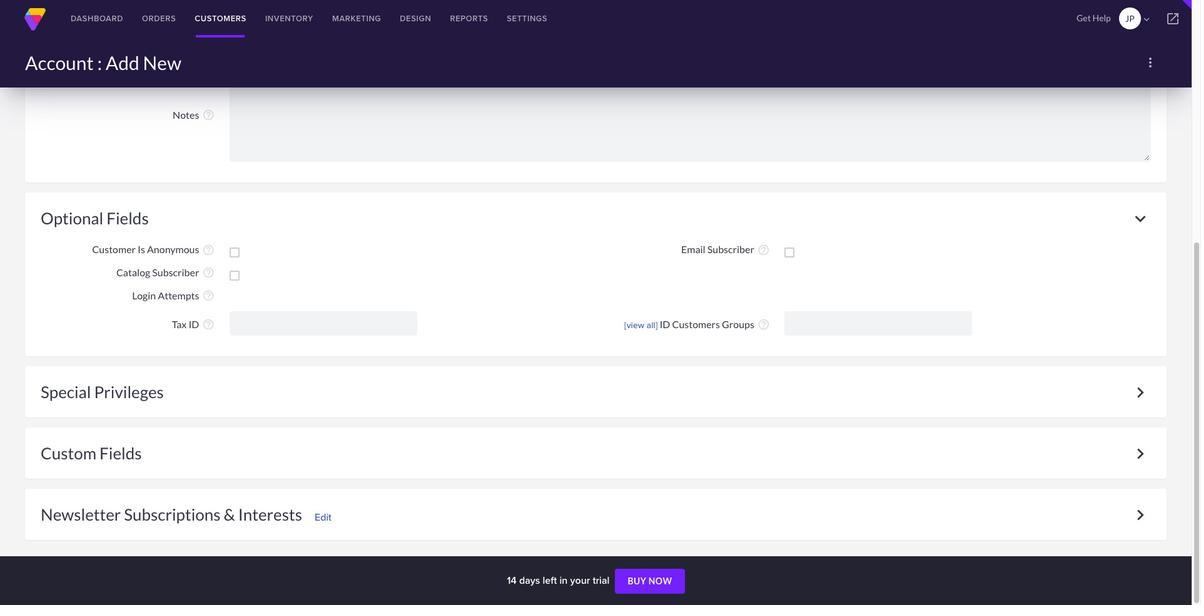 Task type: vqa. For each thing, say whether or not it's contained in the screenshot.
Filters
no



Task type: describe. For each thing, give the bounding box(es) containing it.
catalog subscriber help_outline
[[116, 267, 215, 279]]

interests
[[238, 505, 302, 525]]

left
[[543, 574, 557, 588]]

login
[[132, 290, 156, 302]]


[[1166, 11, 1181, 26]]

newsletter subscriptions & interests
[[41, 505, 305, 525]]

your
[[571, 574, 591, 588]]

expand_more for custom fields
[[1131, 444, 1152, 465]]

subscriber for catalog subscriber help_outline
[[152, 267, 199, 279]]

 link
[[1155, 0, 1193, 38]]

custom fields
[[41, 444, 142, 464]]

groups
[[722, 318, 755, 330]]

more_vert
[[1144, 55, 1159, 70]]

help_outline inside catalog subscriber help_outline
[[202, 267, 215, 279]]

catalog
[[116, 267, 150, 279]]

id inside tax id help_outline
[[189, 319, 199, 330]]

reports
[[450, 13, 488, 24]]

expand_more for optional fields
[[1131, 208, 1152, 230]]

marketing
[[332, 13, 381, 24]]

:
[[97, 51, 102, 74]]

postal code help_outline
[[147, 12, 215, 24]]

expand_more for newsletter subscriptions & interests
[[1131, 505, 1152, 527]]

0 vertical spatial customers
[[195, 13, 247, 24]]

attempts
[[158, 290, 199, 302]]

&
[[224, 505, 235, 525]]

privileges
[[94, 383, 164, 403]]

optional
[[41, 208, 103, 228]]

edit
[[315, 511, 332, 525]]

all]
[[647, 319, 658, 332]]

help_outline inside 'email subscriber help_outline'
[[758, 244, 770, 256]]


[[1142, 14, 1153, 25]]

is
[[138, 244, 145, 256]]

customer
[[92, 244, 136, 256]]

orders
[[142, 13, 176, 24]]

in
[[560, 574, 568, 588]]

special
[[41, 383, 91, 403]]

buy now link
[[616, 570, 685, 595]]

code
[[176, 12, 199, 23]]

now
[[649, 577, 673, 587]]

[view all] id customers groups help_outline
[[625, 318, 770, 332]]

new
[[143, 51, 181, 74]]

login attempts help_outline
[[132, 290, 215, 302]]

buy now
[[628, 577, 673, 587]]

[view all] link
[[625, 319, 658, 332]]

expand_more for special privileges
[[1131, 383, 1152, 404]]

help_outline inside tax id help_outline
[[202, 319, 215, 331]]

anonymous
[[147, 244, 199, 256]]

special privileges
[[41, 383, 164, 403]]



Task type: locate. For each thing, give the bounding box(es) containing it.
help_outline inside notes help_outline
[[202, 109, 215, 121]]

0 vertical spatial fields
[[107, 208, 149, 228]]

fields right custom
[[100, 444, 142, 464]]

14 days left in your trial
[[507, 574, 613, 588]]

notes
[[173, 109, 199, 121]]

custom
[[41, 444, 96, 464]]

2 expand_more from the top
[[1131, 383, 1152, 404]]

jp
[[1126, 13, 1135, 24]]

1 horizontal spatial subscriber
[[708, 244, 755, 256]]

inventory
[[265, 13, 314, 24]]

postal
[[147, 12, 174, 23]]

email subscriber help_outline
[[682, 244, 770, 256]]

help
[[1093, 13, 1112, 23]]

help_outline inside the postal code help_outline
[[202, 12, 215, 24]]

0 horizontal spatial customers
[[195, 13, 247, 24]]

more_vert button
[[1139, 50, 1164, 75]]

account : add new
[[25, 51, 181, 74]]

1 horizontal spatial customers
[[673, 318, 721, 330]]

buy
[[628, 577, 647, 587]]

subscriber inside 'email subscriber help_outline'
[[708, 244, 755, 256]]

id right all]
[[660, 318, 671, 330]]

subscriber inside catalog subscriber help_outline
[[152, 267, 199, 279]]

design
[[400, 13, 432, 24]]

id right tax
[[189, 319, 199, 330]]

1 vertical spatial fields
[[100, 444, 142, 464]]

14
[[507, 574, 517, 588]]

trial
[[593, 574, 610, 588]]

id
[[660, 318, 671, 330], [189, 319, 199, 330]]

dashboard link
[[61, 0, 133, 38]]

optional fields
[[41, 208, 149, 228]]

customers
[[195, 13, 247, 24], [673, 318, 721, 330]]

2 id from the left
[[189, 319, 199, 330]]

subscriber right the email
[[708, 244, 755, 256]]

None text field
[[785, 312, 973, 336]]

id inside the [view all] id customers groups help_outline
[[660, 318, 671, 330]]

1 vertical spatial customers
[[673, 318, 721, 330]]

None text field
[[230, 66, 1152, 162], [230, 312, 417, 336], [230, 66, 1152, 162], [230, 312, 417, 336]]

4 expand_more from the top
[[1131, 505, 1152, 527]]

1 vertical spatial subscriber
[[152, 267, 199, 279]]

help_outline
[[202, 12, 215, 24], [202, 109, 215, 121], [202, 244, 215, 256], [758, 244, 770, 256], [202, 267, 215, 279], [202, 290, 215, 302], [202, 319, 215, 331], [758, 319, 770, 331]]

0 horizontal spatial id
[[189, 319, 199, 330]]

notes help_outline
[[173, 109, 215, 121]]

subscriber
[[708, 244, 755, 256], [152, 267, 199, 279]]

fields for custom fields
[[100, 444, 142, 464]]

get
[[1077, 13, 1092, 23]]

add
[[106, 51, 139, 74]]

customers left groups
[[673, 318, 721, 330]]

tax
[[172, 319, 187, 330]]

[view
[[625, 319, 645, 332]]

1 id from the left
[[660, 318, 671, 330]]

email
[[682, 244, 706, 256]]

days
[[520, 574, 540, 588]]

subscriptions
[[124, 505, 221, 525]]

fields up customer
[[107, 208, 149, 228]]

1 horizontal spatial id
[[660, 318, 671, 330]]

newsletter
[[41, 505, 121, 525]]

fields
[[107, 208, 149, 228], [100, 444, 142, 464]]

expand_more
[[1131, 208, 1152, 230], [1131, 383, 1152, 404], [1131, 444, 1152, 465], [1131, 505, 1152, 527]]

help_outline inside "login attempts help_outline"
[[202, 290, 215, 302]]

get help
[[1077, 13, 1112, 23]]

dashboard
[[71, 13, 123, 24]]

customers inside the [view all] id customers groups help_outline
[[673, 318, 721, 330]]

help_outline inside customer is anonymous help_outline
[[202, 244, 215, 256]]

3 expand_more from the top
[[1131, 444, 1152, 465]]

customers right postal
[[195, 13, 247, 24]]

account
[[25, 51, 94, 74]]

1 expand_more from the top
[[1131, 208, 1152, 230]]

0 vertical spatial subscriber
[[708, 244, 755, 256]]

0 horizontal spatial subscriber
[[152, 267, 199, 279]]

edit link
[[315, 511, 332, 525]]

subscriber down the anonymous
[[152, 267, 199, 279]]

customer is anonymous help_outline
[[92, 244, 215, 256]]

tax id help_outline
[[172, 319, 215, 331]]

fields for optional fields
[[107, 208, 149, 228]]

settings
[[507, 13, 548, 24]]

help_outline inside the [view all] id customers groups help_outline
[[758, 319, 770, 331]]

subscriber for email subscriber help_outline
[[708, 244, 755, 256]]



